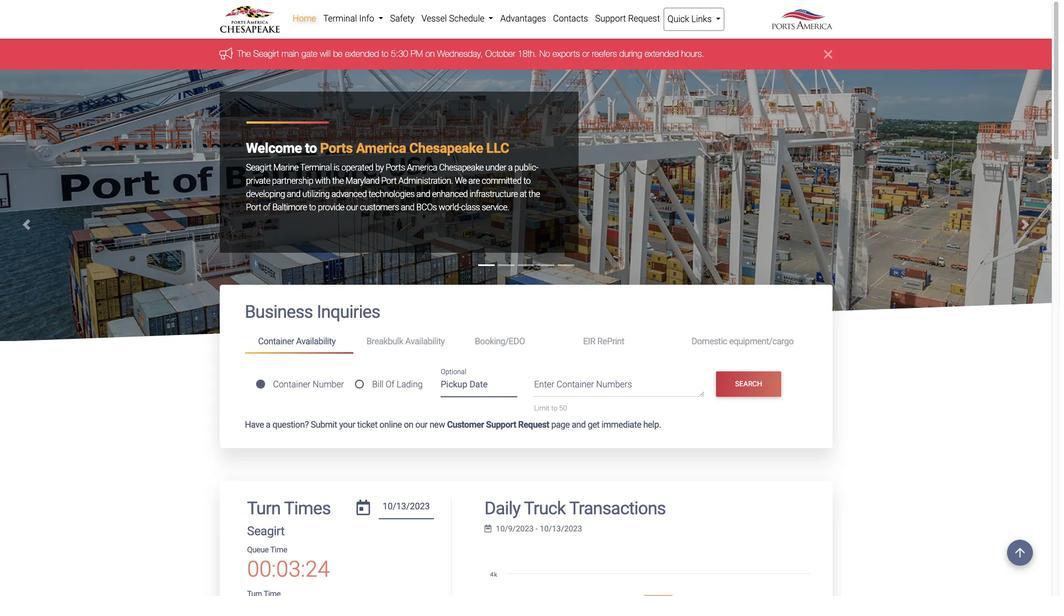 Task type: locate. For each thing, give the bounding box(es) containing it.
gate
[[302, 49, 318, 59]]

extended right during
[[645, 49, 679, 59]]

equipment/cargo
[[729, 336, 794, 347]]

our down the "advanced"
[[346, 202, 358, 213]]

support
[[595, 13, 626, 24], [486, 419, 516, 430]]

1 horizontal spatial availability
[[405, 336, 445, 347]]

request inside support request link
[[628, 13, 660, 24]]

on inside 00:03:24 main content
[[404, 419, 413, 430]]

1 horizontal spatial ports
[[386, 162, 405, 173]]

is
[[334, 162, 340, 173]]

1 horizontal spatial port
[[381, 176, 397, 186]]

limit
[[534, 404, 550, 413]]

seagirt right the
[[253, 49, 279, 59]]

1 horizontal spatial our
[[415, 419, 428, 430]]

provide
[[318, 202, 344, 213]]

lading
[[397, 379, 423, 390]]

breakbulk availability
[[367, 336, 445, 347]]

our inside seagirt marine terminal is operated by ports america chesapeake under a public- private partnership with the maryland port administration.                         we are committed to developing and utilizing advanced technologies and enhanced infrastructure at the port of baltimore to provide                         our customers and bcos world-class service.
[[346, 202, 358, 213]]

booking/edo
[[475, 336, 525, 347]]

1 availability from the left
[[296, 336, 336, 347]]

reefers
[[592, 49, 617, 59]]

1 horizontal spatial a
[[508, 162, 513, 173]]

1 vertical spatial support
[[486, 419, 516, 430]]

0 vertical spatial a
[[508, 162, 513, 173]]

support request
[[595, 13, 660, 24]]

turn
[[247, 498, 281, 519]]

1 extended from the left
[[345, 49, 379, 59]]

ports america chesapeake image
[[0, 70, 1052, 526]]

port up technologies
[[381, 176, 397, 186]]

help.
[[643, 419, 661, 430]]

or
[[582, 49, 590, 59]]

home
[[293, 13, 316, 24]]

ticket
[[357, 419, 378, 430]]

the down is
[[332, 176, 344, 186]]

and inside 00:03:24 main content
[[572, 419, 586, 430]]

request left quick
[[628, 13, 660, 24]]

a right have
[[266, 419, 271, 430]]

terminal inside seagirt marine terminal is operated by ports america chesapeake under a public- private partnership with the maryland port administration.                         we are committed to developing and utilizing advanced technologies and enhanced infrastructure at the port of baltimore to provide                         our customers and bcos world-class service.
[[300, 162, 332, 173]]

0 horizontal spatial on
[[404, 419, 413, 430]]

ports
[[320, 140, 353, 156], [386, 162, 405, 173]]

1 vertical spatial a
[[266, 419, 271, 430]]

0 horizontal spatial support
[[486, 419, 516, 430]]

1 vertical spatial on
[[404, 419, 413, 430]]

support inside 00:03:24 main content
[[486, 419, 516, 430]]

seagirt
[[253, 49, 279, 59], [246, 162, 272, 173], [247, 524, 285, 539]]

service.
[[482, 202, 509, 213]]

technologies
[[369, 189, 415, 199]]

0 vertical spatial ports
[[320, 140, 353, 156]]

0 vertical spatial request
[[628, 13, 660, 24]]

1 horizontal spatial on
[[426, 49, 435, 59]]

developing
[[246, 189, 285, 199]]

calendar day image
[[357, 500, 370, 516]]

seagirt up private
[[246, 162, 272, 173]]

availability down business inquiries
[[296, 336, 336, 347]]

and left 'get'
[[572, 419, 586, 430]]

availability right breakbulk
[[405, 336, 445, 347]]

terminal left info
[[323, 13, 357, 24]]

have
[[245, 419, 264, 430]]

submit
[[311, 419, 337, 430]]

0 horizontal spatial extended
[[345, 49, 379, 59]]

a
[[508, 162, 513, 173], [266, 419, 271, 430]]

bcos
[[416, 202, 437, 213]]

our left new
[[415, 419, 428, 430]]

1 horizontal spatial america
[[407, 162, 437, 173]]

have a question? submit your ticket online on our new customer support request page and get immediate help.
[[245, 419, 661, 430]]

seagirt marine terminal is operated by ports america chesapeake under a public- private partnership with the maryland port administration.                         we are committed to developing and utilizing advanced technologies and enhanced infrastructure at the port of baltimore to provide                         our customers and bcos world-class service.
[[246, 162, 540, 213]]

1 vertical spatial chesapeake
[[439, 162, 484, 173]]

terminal up with
[[300, 162, 332, 173]]

at
[[520, 189, 527, 199]]

container
[[258, 336, 294, 347], [273, 379, 311, 390], [557, 380, 594, 390]]

request down limit
[[518, 419, 549, 430]]

0 horizontal spatial port
[[246, 202, 261, 213]]

0 vertical spatial on
[[426, 49, 435, 59]]

0 vertical spatial our
[[346, 202, 358, 213]]

public-
[[515, 162, 538, 173]]

hours.
[[681, 49, 704, 59]]

port left of
[[246, 202, 261, 213]]

a right under
[[508, 162, 513, 173]]

quick
[[668, 14, 689, 24]]

0 vertical spatial chesapeake
[[409, 140, 483, 156]]

port
[[381, 176, 397, 186], [246, 202, 261, 213]]

0 horizontal spatial the
[[332, 176, 344, 186]]

1 vertical spatial the
[[529, 189, 540, 199]]

to up with
[[305, 140, 317, 156]]

ports right by
[[386, 162, 405, 173]]

5:30
[[391, 49, 408, 59]]

seagirt for seagirt
[[247, 524, 285, 539]]

1 horizontal spatial extended
[[645, 49, 679, 59]]

exports
[[553, 49, 580, 59]]

2 availability from the left
[[405, 336, 445, 347]]

None text field
[[379, 498, 434, 520]]

on right pm
[[426, 49, 435, 59]]

the right at
[[529, 189, 540, 199]]

chesapeake
[[409, 140, 483, 156], [439, 162, 484, 173]]

seagirt inside seagirt marine terminal is operated by ports america chesapeake under a public- private partnership with the maryland port administration.                         we are committed to developing and utilizing advanced technologies and enhanced infrastructure at the port of baltimore to provide                         our customers and bcos world-class service.
[[246, 162, 272, 173]]

extended right be
[[345, 49, 379, 59]]

online
[[380, 419, 402, 430]]

operated
[[341, 162, 373, 173]]

0 vertical spatial support
[[595, 13, 626, 24]]

advanced
[[331, 189, 367, 199]]

on right online
[[404, 419, 413, 430]]

1 vertical spatial request
[[518, 419, 549, 430]]

10/9/2023
[[496, 525, 534, 534]]

customer support request link
[[447, 419, 549, 430]]

vessel
[[422, 13, 447, 24]]

to left 5:30
[[382, 49, 389, 59]]

america up by
[[356, 140, 406, 156]]

booking/edo link
[[462, 332, 570, 352]]

world-
[[439, 202, 461, 213]]

1 vertical spatial our
[[415, 419, 428, 430]]

america up administration.
[[407, 162, 437, 173]]

eir reprint link
[[570, 332, 678, 352]]

links
[[692, 14, 712, 24]]

1 vertical spatial terminal
[[300, 162, 332, 173]]

1 horizontal spatial request
[[628, 13, 660, 24]]

seagirt up 'queue'
[[247, 524, 285, 539]]

1 vertical spatial america
[[407, 162, 437, 173]]

enhanced
[[432, 189, 468, 199]]

1 vertical spatial ports
[[386, 162, 405, 173]]

support right the customer
[[486, 419, 516, 430]]

utilizing
[[302, 189, 330, 199]]

10/13/2023
[[540, 525, 582, 534]]

on
[[426, 49, 435, 59], [404, 419, 413, 430]]

to left 50 at the right bottom
[[551, 404, 558, 413]]

ports up is
[[320, 140, 353, 156]]

be
[[333, 49, 343, 59]]

seagirt inside 00:03:24 main content
[[247, 524, 285, 539]]

our inside 00:03:24 main content
[[415, 419, 428, 430]]

contacts
[[553, 13, 588, 24]]

marine
[[273, 162, 299, 173]]

00:03:24
[[247, 557, 330, 583]]

terminal
[[323, 13, 357, 24], [300, 162, 332, 173]]

2 vertical spatial seagirt
[[247, 524, 285, 539]]

quick links link
[[664, 8, 725, 31]]

0 horizontal spatial request
[[518, 419, 549, 430]]

container number
[[273, 379, 344, 390]]

domestic
[[692, 336, 727, 347]]

and down administration.
[[417, 189, 430, 199]]

the
[[332, 176, 344, 186], [529, 189, 540, 199]]

customers
[[360, 202, 399, 213]]

wednesday,
[[437, 49, 483, 59]]

our
[[346, 202, 358, 213], [415, 419, 428, 430]]

support up reefers
[[595, 13, 626, 24]]

0 vertical spatial port
[[381, 176, 397, 186]]

0 vertical spatial america
[[356, 140, 406, 156]]

0 horizontal spatial ports
[[320, 140, 353, 156]]

container left number
[[273, 379, 311, 390]]

0 horizontal spatial availability
[[296, 336, 336, 347]]

new
[[430, 419, 445, 430]]

schedule
[[449, 13, 485, 24]]

container down business
[[258, 336, 294, 347]]

0 horizontal spatial our
[[346, 202, 358, 213]]

search button
[[716, 371, 781, 397]]

0 vertical spatial seagirt
[[253, 49, 279, 59]]

0 horizontal spatial a
[[266, 419, 271, 430]]

-
[[536, 525, 538, 534]]

seagirt for seagirt marine terminal is operated by ports america chesapeake under a public- private partnership with the maryland port administration.                         we are committed to developing and utilizing advanced technologies and enhanced infrastructure at the port of baltimore to provide                         our customers and bcos world-class service.
[[246, 162, 272, 173]]

00:03:24 main content
[[211, 285, 841, 596]]

1 horizontal spatial support
[[595, 13, 626, 24]]

1 vertical spatial seagirt
[[246, 162, 272, 173]]



Task type: describe. For each thing, give the bounding box(es) containing it.
domestic equipment/cargo
[[692, 336, 794, 347]]

llc
[[486, 140, 509, 156]]

reprint
[[597, 336, 625, 347]]

eir
[[583, 336, 596, 347]]

time
[[270, 546, 287, 555]]

breakbulk
[[367, 336, 403, 347]]

welcome to ports america chesapeake llc
[[246, 140, 509, 156]]

partnership
[[272, 176, 313, 186]]

enter
[[534, 380, 555, 390]]

by
[[375, 162, 384, 173]]

baltimore
[[272, 202, 307, 213]]

optional
[[441, 368, 467, 376]]

of
[[263, 202, 270, 213]]

under
[[486, 162, 506, 173]]

private
[[246, 176, 270, 186]]

info
[[359, 13, 374, 24]]

vessel schedule link
[[418, 8, 497, 30]]

bill
[[372, 379, 384, 390]]

home link
[[289, 8, 320, 30]]

welcome
[[246, 140, 302, 156]]

queue time 00:03:24
[[247, 546, 330, 583]]

10/9/2023 - 10/13/2023
[[496, 525, 582, 534]]

and down the partnership
[[287, 189, 301, 199]]

breakbulk availability link
[[353, 332, 462, 352]]

container availability
[[258, 336, 336, 347]]

go to top image
[[1007, 540, 1033, 566]]

container for container availability
[[258, 336, 294, 347]]

enter container numbers
[[534, 380, 632, 390]]

availability for container availability
[[296, 336, 336, 347]]

page
[[551, 419, 570, 430]]

are
[[469, 176, 480, 186]]

infrastructure
[[470, 189, 518, 199]]

committed
[[482, 176, 522, 186]]

the seagirt main gate will be extended to 5:30 pm on wednesday, october 18th.  no exports or reefers during extended hours.
[[237, 49, 704, 59]]

inquiries
[[317, 302, 380, 323]]

to inside alert
[[382, 49, 389, 59]]

seagirt inside alert
[[253, 49, 279, 59]]

0 vertical spatial the
[[332, 176, 344, 186]]

business inquiries
[[245, 302, 380, 323]]

october
[[485, 49, 515, 59]]

main
[[282, 49, 299, 59]]

class
[[461, 202, 480, 213]]

Enter Container Numbers text field
[[534, 378, 705, 397]]

administration.
[[399, 176, 453, 186]]

container up 50 at the right bottom
[[557, 380, 594, 390]]

advantages
[[500, 13, 546, 24]]

1 horizontal spatial the
[[529, 189, 540, 199]]

a inside seagirt marine terminal is operated by ports america chesapeake under a public- private partnership with the maryland port administration.                         we are committed to developing and utilizing advanced technologies and enhanced infrastructure at the port of baltimore to provide                         our customers and bcos world-class service.
[[508, 162, 513, 173]]

and left bcos
[[401, 202, 415, 213]]

availability for breakbulk availability
[[405, 336, 445, 347]]

the
[[237, 49, 251, 59]]

numbers
[[596, 380, 632, 390]]

america inside seagirt marine terminal is operated by ports america chesapeake under a public- private partnership with the maryland port administration.                         we are committed to developing and utilizing advanced technologies and enhanced infrastructure at the port of baltimore to provide                         our customers and bcos world-class service.
[[407, 162, 437, 173]]

bullhorn image
[[220, 47, 237, 60]]

support inside support request link
[[595, 13, 626, 24]]

get
[[588, 419, 600, 430]]

Optional text field
[[441, 376, 518, 398]]

container for container number
[[273, 379, 311, 390]]

a inside 00:03:24 main content
[[266, 419, 271, 430]]

queue
[[247, 546, 269, 555]]

daily truck transactions
[[485, 498, 666, 519]]

bill of lading
[[372, 379, 423, 390]]

during
[[620, 49, 642, 59]]

50
[[559, 404, 567, 413]]

18th.
[[518, 49, 537, 59]]

to down the utilizing
[[309, 202, 316, 213]]

to inside 00:03:24 main content
[[551, 404, 558, 413]]

with
[[315, 176, 330, 186]]

close image
[[824, 48, 833, 61]]

maryland
[[346, 176, 380, 186]]

business
[[245, 302, 313, 323]]

vessel schedule
[[422, 13, 487, 24]]

the seagirt main gate will be extended to 5:30 pm on wednesday, october 18th.  no exports or reefers during extended hours. link
[[237, 49, 704, 59]]

2 extended from the left
[[645, 49, 679, 59]]

domestic equipment/cargo link
[[678, 332, 807, 352]]

chesapeake inside seagirt marine terminal is operated by ports america chesapeake under a public- private partnership with the maryland port administration.                         we are committed to developing and utilizing advanced technologies and enhanced infrastructure at the port of baltimore to provide                         our customers and bcos world-class service.
[[439, 162, 484, 173]]

to down public- on the top of page
[[523, 176, 531, 186]]

transactions
[[569, 498, 666, 519]]

limit to 50
[[534, 404, 567, 413]]

on inside the seagirt main gate will be extended to 5:30 pm on wednesday, october 18th.  no exports or reefers during extended hours. alert
[[426, 49, 435, 59]]

no
[[540, 49, 550, 59]]

customer
[[447, 419, 484, 430]]

0 horizontal spatial america
[[356, 140, 406, 156]]

0 vertical spatial terminal
[[323, 13, 357, 24]]

turn times
[[247, 498, 331, 519]]

pm
[[411, 49, 423, 59]]

terminal info
[[323, 13, 376, 24]]

container availability link
[[245, 332, 353, 354]]

truck
[[524, 498, 566, 519]]

calendar week image
[[485, 525, 492, 533]]

quick links
[[668, 14, 714, 24]]

your
[[339, 419, 355, 430]]

immediate
[[602, 419, 641, 430]]

search
[[735, 380, 762, 388]]

safety link
[[387, 8, 418, 30]]

times
[[284, 498, 331, 519]]

safety
[[390, 13, 415, 24]]

eir reprint
[[583, 336, 625, 347]]

the seagirt main gate will be extended to 5:30 pm on wednesday, october 18th.  no exports or reefers during extended hours. alert
[[0, 39, 1052, 70]]

request inside 00:03:24 main content
[[518, 419, 549, 430]]

we
[[455, 176, 467, 186]]

ports inside seagirt marine terminal is operated by ports america chesapeake under a public- private partnership with the maryland port administration.                         we are committed to developing and utilizing advanced technologies and enhanced infrastructure at the port of baltimore to provide                         our customers and bcos world-class service.
[[386, 162, 405, 173]]

1 vertical spatial port
[[246, 202, 261, 213]]

of
[[386, 379, 395, 390]]



Task type: vqa. For each thing, say whether or not it's contained in the screenshot.
most
no



